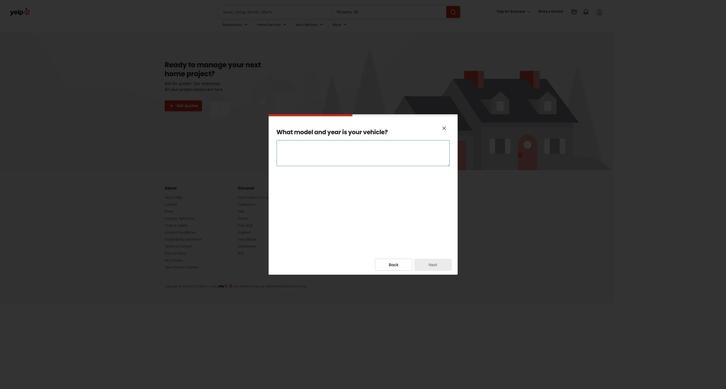 Task type: describe. For each thing, give the bounding box(es) containing it.
trust & safety link
[[165, 223, 188, 228]]

yelp inside button
[[497, 9, 504, 14]]

yelp project cost guides link
[[238, 195, 278, 200]]

responses.
[[201, 81, 222, 86]]

quotes.
[[179, 81, 193, 86]]

to
[[188, 60, 196, 70]]

auto services link
[[292, 18, 329, 32]]

write a review
[[539, 9, 564, 14]]

developers link
[[238, 244, 256, 249]]

here.
[[214, 87, 224, 92]]

your
[[165, 265, 172, 269]]

about yelp link
[[165, 195, 183, 200]]

statement
[[185, 237, 202, 242]]

0 horizontal spatial choices
[[170, 258, 183, 262]]

content guidelines link
[[165, 230, 196, 235]]

copyright © 2004–2023 yelp inc. yelp,
[[165, 284, 217, 288]]

yelp inside the about yelp careers press investor relations trust & safety content guidelines accessibility statement terms of service privacy policy ad choices your privacy choices
[[176, 195, 183, 200]]

home
[[257, 22, 267, 27]]

user actions element
[[493, 6, 612, 37]]

yelp down support link
[[238, 237, 245, 242]]

careers link
[[165, 202, 177, 207]]

yelp left "inc."
[[198, 284, 204, 288]]

guidelines
[[179, 230, 196, 235]]

auto services
[[296, 22, 318, 27]]

0 horizontal spatial your
[[170, 87, 179, 92]]

about yelp careers press investor relations trust & safety content guidelines accessibility statement terms of service privacy policy ad choices your privacy choices
[[165, 195, 202, 269]]

a
[[549, 9, 551, 14]]

1 vertical spatial privacy
[[173, 265, 185, 269]]

24 chevron down v2 image for auto services
[[319, 22, 325, 27]]

yelp down events link
[[238, 223, 245, 228]]

24 chevron down v2 image for more
[[342, 22, 348, 27]]

model
[[294, 128, 314, 136]]

what model and year is your vehicle?
[[277, 128, 388, 136]]

your inside tab panel
[[349, 128, 362, 136]]

yelp logo image
[[218, 284, 228, 288]]

for inside 'ready to manage your next home project? ask for quotes. get responses. all your project details are here.'
[[172, 81, 178, 86]]

terms of service link
[[165, 244, 192, 249]]

inc.
[[205, 284, 210, 288]]

yelp up collections link in the left bottom of the page
[[238, 195, 245, 200]]

support
[[238, 230, 251, 235]]

of inside the about yelp careers press investor relations trust & safety content guidelines accessibility statement terms of service privacy policy ad choices your privacy choices
[[176, 244, 179, 249]]

what model and year is your vehicle? tab panel
[[277, 124, 450, 172]]

talk
[[238, 209, 245, 214]]

content
[[165, 230, 178, 235]]

rss link
[[238, 251, 244, 256]]

projects image
[[572, 9, 578, 15]]

services for auto services
[[305, 22, 318, 27]]

review
[[552, 9, 564, 14]]

yelp project cost guides collections talk events yelp blog support yelp mobile developers rss
[[238, 195, 278, 256]]

ad choices link
[[165, 258, 183, 262]]

&
[[174, 223, 177, 228]]

project
[[180, 87, 193, 92]]

0 horizontal spatial and
[[234, 284, 239, 288]]

ready to manage your next home project? ask for quotes. get responses. all your project details are here.
[[165, 60, 261, 92]]

What model and year is your vehicle? text field
[[277, 140, 450, 166]]

next
[[246, 60, 261, 70]]

marks
[[250, 284, 259, 288]]

more link
[[329, 18, 352, 32]]

and related marks are registered trademarks of yelp.
[[233, 284, 307, 288]]

about for about
[[165, 185, 177, 191]]

your privacy choices link
[[165, 265, 198, 269]]

yelp blog link
[[238, 223, 253, 228]]

registered
[[265, 284, 279, 288]]

0 vertical spatial your
[[228, 60, 244, 70]]

service
[[180, 244, 192, 249]]

all
[[165, 87, 169, 92]]

details
[[194, 87, 206, 92]]

accessibility statement link
[[165, 237, 202, 242]]

next
[[429, 262, 438, 268]]

investor
[[165, 216, 178, 221]]

get quotes
[[177, 103, 198, 109]]

support link
[[238, 230, 251, 235]]

trust
[[165, 223, 173, 228]]

next button
[[415, 259, 452, 271]]

what model and year is your vehicle? dialog
[[0, 0, 727, 389]]

home services link
[[253, 18, 292, 32]]

auto
[[296, 22, 304, 27]]

business categories element
[[219, 18, 605, 32]]



Task type: locate. For each thing, give the bounding box(es) containing it.
2 horizontal spatial your
[[349, 128, 362, 136]]

about up the about yelp "link"
[[165, 185, 177, 191]]

0 vertical spatial of
[[176, 244, 179, 249]]

1 vertical spatial of
[[297, 284, 300, 288]]

progress progress bar
[[269, 114, 458, 116]]

1 services from the left
[[268, 22, 281, 27]]

developers
[[238, 244, 256, 249]]

1 vertical spatial about
[[165, 195, 175, 200]]

services right 'home'
[[268, 22, 281, 27]]

1 about from the top
[[165, 185, 177, 191]]

and right yelp burst image
[[234, 284, 239, 288]]

vehicle?
[[364, 128, 388, 136]]

notifications image
[[584, 9, 590, 15]]

your right all at the top of the page
[[170, 87, 179, 92]]

for left business
[[505, 9, 510, 14]]

1 vertical spatial are
[[260, 284, 264, 288]]

press link
[[165, 209, 174, 214]]

close image
[[442, 125, 448, 131]]

1 horizontal spatial and
[[315, 128, 327, 136]]

24 chevron down v2 image left auto
[[282, 22, 288, 27]]

2 24 chevron down v2 image from the left
[[342, 22, 348, 27]]

are down responses.
[[207, 87, 213, 92]]

get right 24 add v2 image
[[177, 103, 184, 109]]

project?
[[187, 69, 215, 79]]

1 horizontal spatial are
[[260, 284, 264, 288]]

0 vertical spatial get
[[194, 81, 200, 86]]

None search field
[[220, 6, 462, 18]]

get inside 'ready to manage your next home project? ask for quotes. get responses. all your project details are here.'
[[194, 81, 200, 86]]

0 horizontal spatial services
[[268, 22, 281, 27]]

choices
[[170, 258, 183, 262], [186, 265, 198, 269]]

1 horizontal spatial get
[[194, 81, 200, 86]]

cost
[[258, 195, 265, 200]]

mobile
[[246, 237, 257, 242]]

is
[[343, 128, 347, 136]]

,
[[228, 284, 229, 288]]

choices down privacy policy "link" on the left of the page
[[170, 258, 183, 262]]

press
[[165, 209, 174, 214]]

yelp,
[[211, 284, 217, 288]]

more
[[333, 22, 342, 27]]

24 chevron down v2 image inside restaurants link
[[243, 22, 249, 27]]

about for about yelp careers press investor relations trust & safety content guidelines accessibility statement terms of service privacy policy ad choices your privacy choices
[[165, 195, 175, 200]]

24 chevron down v2 image inside 'more' link
[[342, 22, 348, 27]]

privacy policy link
[[165, 251, 187, 256]]

0 horizontal spatial 24 chevron down v2 image
[[282, 22, 288, 27]]

24 chevron down v2 image
[[282, 22, 288, 27], [319, 22, 325, 27]]

write a review link
[[537, 7, 566, 16]]

business
[[511, 9, 526, 14]]

0 horizontal spatial for
[[172, 81, 178, 86]]

of
[[176, 244, 179, 249], [297, 284, 300, 288]]

related
[[240, 284, 250, 288]]

events link
[[238, 216, 249, 221]]

1 vertical spatial for
[[172, 81, 178, 86]]

0 vertical spatial and
[[315, 128, 327, 136]]

1 horizontal spatial services
[[305, 22, 318, 27]]

ready
[[165, 60, 187, 70]]

write
[[539, 9, 548, 14]]

0 vertical spatial choices
[[170, 258, 183, 262]]

1 vertical spatial get
[[177, 103, 184, 109]]

get quotes button
[[165, 100, 202, 111]]

yelp left business
[[497, 9, 504, 14]]

24 chevron down v2 image
[[243, 22, 249, 27], [342, 22, 348, 27]]

privacy down terms
[[165, 251, 176, 256]]

1 vertical spatial and
[[234, 284, 239, 288]]

your right is
[[349, 128, 362, 136]]

24 chevron down v2 image right auto services
[[319, 22, 325, 27]]

0 vertical spatial about
[[165, 185, 177, 191]]

0 horizontal spatial 24 chevron down v2 image
[[243, 22, 249, 27]]

get inside button
[[177, 103, 184, 109]]

©
[[179, 284, 182, 288]]

search image
[[451, 9, 457, 15]]

investor relations link
[[165, 216, 194, 221]]

home
[[165, 69, 185, 79]]

are right marks
[[260, 284, 264, 288]]

0 vertical spatial are
[[207, 87, 213, 92]]

home services
[[257, 22, 281, 27]]

project
[[246, 195, 257, 200]]

back button
[[375, 259, 413, 271]]

are inside 'ready to manage your next home project? ask for quotes. get responses. all your project details are here.'
[[207, 87, 213, 92]]

safety
[[178, 223, 188, 228]]

collections
[[238, 202, 256, 207]]

2004–2023
[[182, 284, 198, 288]]

discover
[[238, 185, 255, 191]]

2 vertical spatial your
[[349, 128, 362, 136]]

24 add v2 image
[[169, 103, 175, 109]]

1 horizontal spatial your
[[228, 60, 244, 70]]

are
[[207, 87, 213, 92], [260, 284, 264, 288]]

1 horizontal spatial of
[[297, 284, 300, 288]]

yelp up the careers link
[[176, 195, 183, 200]]

get
[[194, 81, 200, 86], [177, 103, 184, 109]]

and
[[315, 128, 327, 136], [234, 284, 239, 288]]

about inside the about yelp careers press investor relations trust & safety content guidelines accessibility statement terms of service privacy policy ad choices your privacy choices
[[165, 195, 175, 200]]

privacy down ad choices link
[[173, 265, 185, 269]]

1 vertical spatial your
[[170, 87, 179, 92]]

0 vertical spatial for
[[505, 9, 510, 14]]

ad
[[165, 258, 169, 262]]

policy
[[177, 251, 187, 256]]

24 chevron down v2 image inside auto services link
[[319, 22, 325, 27]]

guides
[[266, 195, 278, 200]]

for
[[505, 9, 510, 14], [172, 81, 178, 86]]

0 horizontal spatial get
[[177, 103, 184, 109]]

collections link
[[238, 202, 256, 207]]

1 horizontal spatial for
[[505, 9, 510, 14]]

of left yelp. at the left of page
[[297, 284, 300, 288]]

services
[[268, 22, 281, 27], [305, 22, 318, 27]]

rss
[[238, 251, 244, 256]]

1 vertical spatial choices
[[186, 265, 198, 269]]

24 chevron down v2 image right restaurants
[[243, 22, 249, 27]]

24 chevron down v2 image for restaurants
[[243, 22, 249, 27]]

what
[[277, 128, 293, 136]]

about up the careers link
[[165, 195, 175, 200]]

talk link
[[238, 209, 245, 214]]

1 horizontal spatial choices
[[186, 265, 198, 269]]

copyright
[[165, 284, 178, 288]]

1 horizontal spatial 24 chevron down v2 image
[[319, 22, 325, 27]]

back
[[389, 262, 399, 268]]

yelp
[[497, 9, 504, 14], [176, 195, 183, 200], [238, 195, 245, 200], [238, 223, 245, 228], [238, 237, 245, 242], [198, 284, 204, 288]]

for inside button
[[505, 9, 510, 14]]

1 24 chevron down v2 image from the left
[[243, 22, 249, 27]]

quotes
[[185, 103, 198, 109]]

trademarks
[[280, 284, 296, 288]]

0 vertical spatial privacy
[[165, 251, 176, 256]]

blog
[[246, 223, 253, 228]]

of up privacy policy "link" on the left of the page
[[176, 244, 179, 249]]

2 services from the left
[[305, 22, 318, 27]]

restaurants link
[[219, 18, 253, 32]]

terms
[[165, 244, 175, 249]]

choices down policy
[[186, 265, 198, 269]]

0 horizontal spatial of
[[176, 244, 179, 249]]

for right ask
[[172, 81, 178, 86]]

yelp burst image
[[229, 284, 233, 288]]

restaurants
[[223, 22, 242, 27]]

2 24 chevron down v2 image from the left
[[319, 22, 325, 27]]

24 chevron down v2 image inside home services link
[[282, 22, 288, 27]]

and inside tab panel
[[315, 128, 327, 136]]

0 horizontal spatial are
[[207, 87, 213, 92]]

yelp for business
[[497, 9, 526, 14]]

24 chevron down v2 image for home services
[[282, 22, 288, 27]]

services right auto
[[305, 22, 318, 27]]

ask
[[165, 81, 171, 86]]

careers
[[165, 202, 177, 207]]

get up details
[[194, 81, 200, 86]]

relations
[[179, 216, 194, 221]]

1 horizontal spatial 24 chevron down v2 image
[[342, 22, 348, 27]]

yelp mobile link
[[238, 237, 257, 242]]

accessibility
[[165, 237, 184, 242]]

services for home services
[[268, 22, 281, 27]]

16 chevron down v2 image
[[527, 10, 531, 14]]

and left year at the top left of page
[[315, 128, 327, 136]]

your left next
[[228, 60, 244, 70]]

yelp for business button
[[495, 7, 533, 16]]

manage
[[197, 60, 227, 70]]

24 chevron down v2 image right "more"
[[342, 22, 348, 27]]

2 about from the top
[[165, 195, 175, 200]]

1 24 chevron down v2 image from the left
[[282, 22, 288, 27]]



Task type: vqa. For each thing, say whether or not it's contained in the screenshot.
Log Out
no



